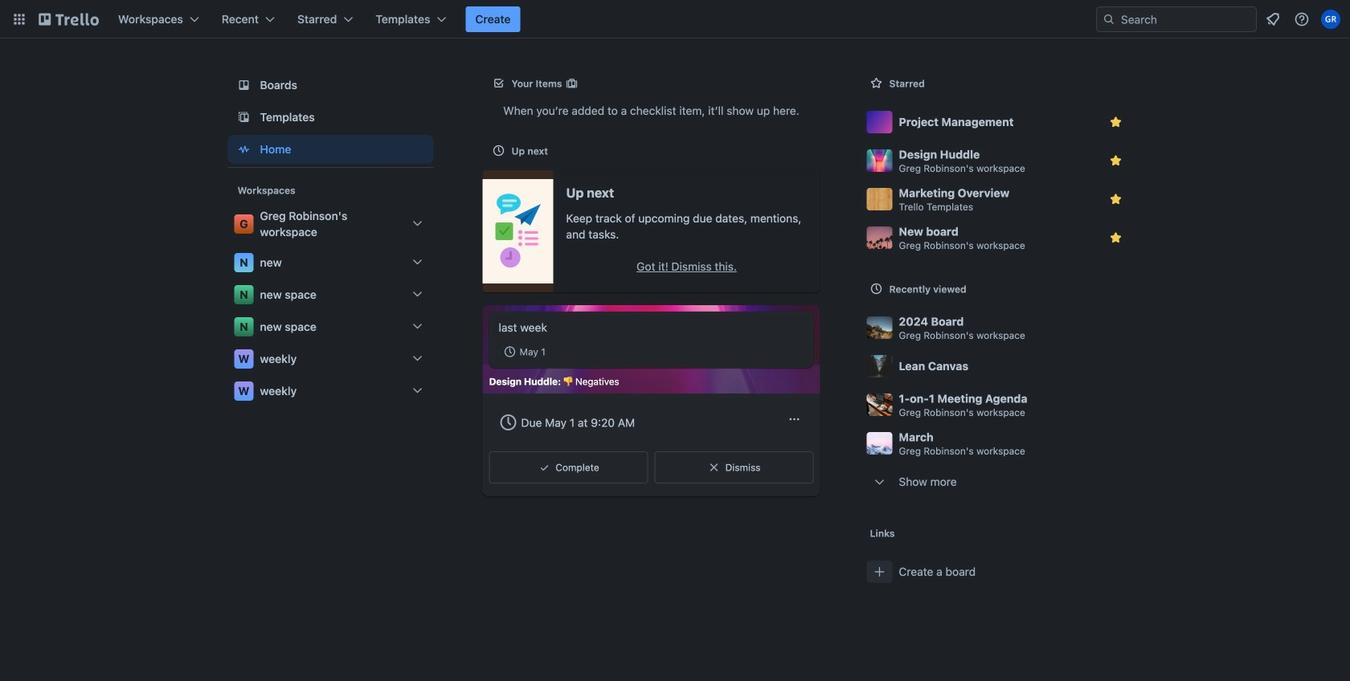 Task type: describe. For each thing, give the bounding box(es) containing it.
board image
[[234, 76, 254, 95]]

click to unstar new board. it will be removed from your starred list. image
[[1108, 230, 1124, 246]]

click to unstar marketing overview. it will be removed from your starred list. image
[[1108, 191, 1124, 207]]

template board image
[[234, 108, 254, 127]]



Task type: vqa. For each thing, say whether or not it's contained in the screenshot.
Jeremy Miller (jeremymiller198) icon
no



Task type: locate. For each thing, give the bounding box(es) containing it.
click to unstar project management. it will be removed from your starred list. image
[[1108, 114, 1124, 130]]

back to home image
[[39, 6, 99, 32]]

Search field
[[1116, 8, 1256, 31]]

primary element
[[0, 0, 1350, 39]]

search image
[[1103, 13, 1116, 26]]

open information menu image
[[1294, 11, 1310, 27]]

home image
[[234, 140, 254, 159]]

0 notifications image
[[1264, 10, 1283, 29]]

greg robinson (gregrobinson96) image
[[1322, 10, 1341, 29]]

click to unstar design huddle. it will be removed from your starred list. image
[[1108, 153, 1124, 169]]



